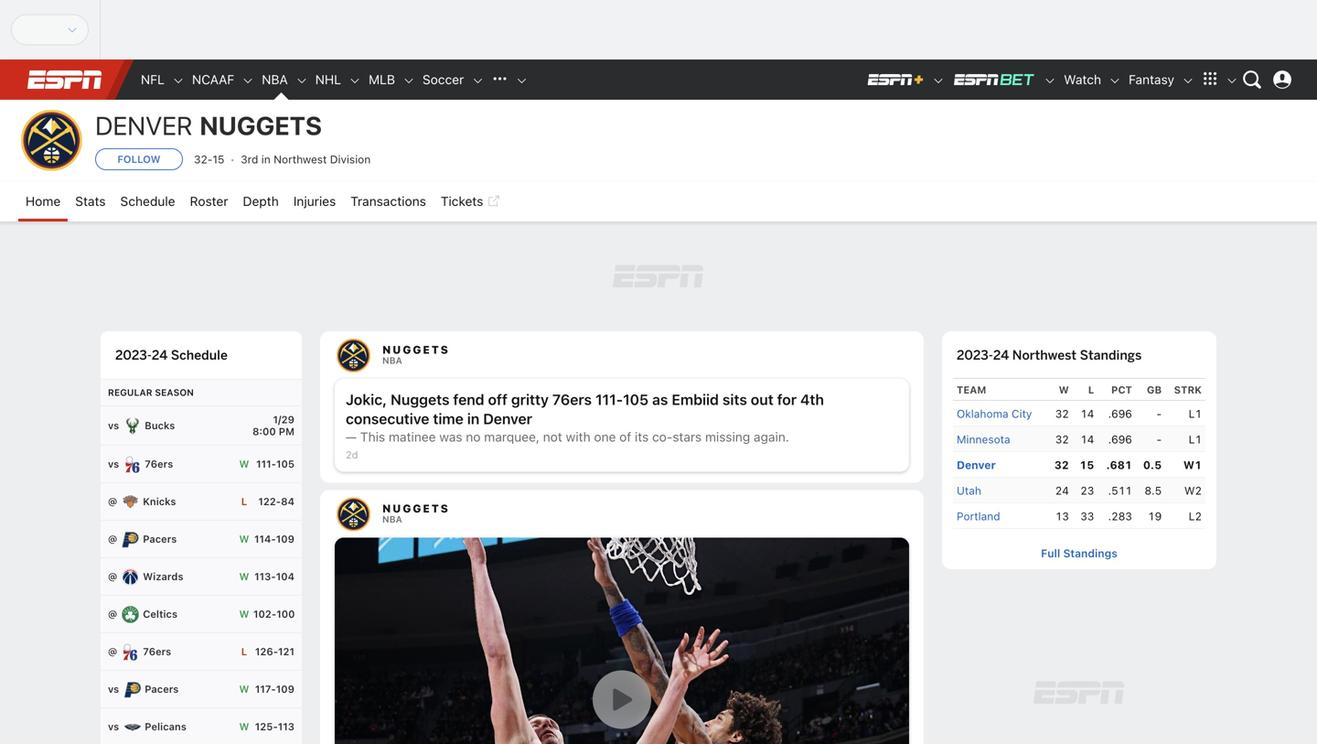 Task type: describe. For each thing, give the bounding box(es) containing it.
113
[[278, 721, 295, 733]]

tickets
[[441, 194, 484, 209]]

0 vertical spatial in
[[262, 153, 271, 166]]

season
[[155, 387, 194, 398]]

denver nuggets
[[95, 110, 322, 140]]

w 111-105
[[239, 458, 295, 470]]

for
[[778, 391, 797, 408]]

soccer image
[[472, 74, 484, 87]]

nuggets down matinee
[[383, 502, 450, 515]]

23
[[1081, 484, 1095, 497]]

32-15
[[194, 153, 225, 166]]

2023- for 2023-24 northwest standings
[[957, 347, 994, 363]]

1 vertical spatial nba
[[383, 355, 403, 366]]

pm
[[279, 426, 295, 437]]

vs for pacers
[[108, 683, 119, 695]]

nba inside global navigation element
[[262, 72, 288, 87]]

@ for knicks
[[108, 496, 117, 507]]

76ers for l 126-121
[[143, 646, 171, 658]]

roster
[[190, 194, 228, 209]]

109 for 117-
[[276, 683, 295, 695]]

nhl image
[[349, 74, 362, 87]]

0 vertical spatial l
[[1089, 384, 1095, 396]]

matinee
[[389, 429, 436, 444]]

injuries link
[[286, 181, 343, 221]]

watch image
[[1109, 74, 1122, 87]]

nhl
[[316, 72, 341, 87]]

pacers for @
[[143, 533, 177, 545]]

3rd in northwest division
[[241, 153, 371, 166]]

24 for schedule
[[152, 347, 168, 363]]

soccer
[[423, 72, 464, 87]]

jokic, nuggets fend off gritty 76ers 111-105 as embiid sits out for 4th consecutive time in denver — this matinee was no marquee, not with one of its co-stars missing again. 2d
[[346, 391, 825, 461]]

—
[[346, 429, 357, 444]]

fantasy
[[1129, 72, 1175, 87]]

regular season
[[108, 387, 194, 398]]

1/29 8:00 pm
[[253, 414, 295, 437]]

denver inside jokic, nuggets fend off gritty 76ers 111-105 as embiid sits out for 4th consecutive time in denver — this matinee was no marquee, not with one of its co-stars missing again. 2d
[[483, 410, 533, 427]]

nuggets inside jokic, nuggets fend off gritty 76ers 111-105 as embiid sits out for 4th consecutive time in denver — this matinee was no marquee, not with one of its co-stars missing again. 2d
[[391, 391, 450, 408]]

w 125-113
[[239, 721, 295, 733]]

no
[[466, 429, 481, 444]]

utah link
[[957, 482, 982, 499]]

l 126-121
[[241, 646, 295, 658]]

city
[[1012, 407, 1033, 420]]

of
[[620, 429, 632, 444]]

oklahoma city link
[[957, 405, 1033, 422]]

vs for 76ers
[[108, 458, 119, 470]]

full standings link
[[1042, 547, 1118, 560]]

vs for pelicans
[[108, 721, 119, 733]]

@ for celtics
[[108, 608, 117, 620]]

32-
[[194, 153, 213, 166]]

more sports image
[[515, 74, 528, 87]]

home
[[26, 194, 61, 209]]

global navigation element
[[18, 59, 1300, 100]]

@ for wizards
[[108, 571, 117, 583]]

denver for denver nuggets
[[95, 110, 192, 140]]

more espn image
[[1197, 66, 1225, 93]]

0 horizontal spatial 105
[[276, 458, 295, 470]]

its
[[635, 429, 649, 444]]

w for w 102-100
[[239, 608, 249, 620]]

minnesota link
[[957, 431, 1011, 448]]

- for oklahoma city
[[1157, 407, 1162, 420]]

121
[[278, 646, 295, 658]]

ncaaf
[[192, 72, 234, 87]]

wizards
[[143, 571, 184, 583]]

8:00
[[253, 426, 276, 437]]

nfl image
[[172, 74, 185, 87]]

104
[[276, 571, 295, 583]]

bucks
[[145, 420, 175, 432]]

14 for oklahoma city
[[1081, 407, 1095, 420]]

w 113-104
[[239, 571, 295, 583]]

1/29
[[273, 414, 295, 426]]

.696 for oklahoma city
[[1109, 407, 1133, 420]]

w 102-100
[[239, 608, 295, 620]]

1 nuggets nba from the top
[[383, 343, 450, 366]]

13
[[1056, 510, 1070, 523]]

depth link
[[236, 181, 286, 221]]

.283
[[1109, 510, 1133, 523]]

19
[[1149, 510, 1162, 523]]

roster link
[[183, 181, 236, 221]]

fend
[[453, 391, 485, 408]]

mlb image
[[403, 74, 415, 87]]

126-
[[255, 646, 278, 658]]

was
[[440, 429, 463, 444]]

84
[[281, 496, 295, 507]]

with
[[566, 429, 591, 444]]

minnesota
[[957, 433, 1011, 446]]

stars
[[673, 429, 702, 444]]

espn bet image
[[953, 72, 1037, 87]]

in inside jokic, nuggets fend off gritty 76ers 111-105 as embiid sits out for 4th consecutive time in denver — this matinee was no marquee, not with one of its co-stars missing again. 2d
[[467, 410, 480, 427]]

northwest for in
[[274, 153, 327, 166]]

full
[[1042, 547, 1061, 560]]

schedule inside "link"
[[120, 194, 175, 209]]

2 vertical spatial nba
[[383, 514, 403, 525]]

1 vertical spatial 111-
[[256, 458, 276, 470]]

oklahoma
[[957, 407, 1009, 420]]

32 for oklahoma city
[[1056, 407, 1070, 420]]

gritty
[[511, 391, 549, 408]]

w for w 114-109
[[239, 533, 249, 545]]

100
[[277, 608, 295, 620]]

knicks
[[143, 496, 176, 507]]

team
[[957, 384, 987, 396]]

nfl link
[[134, 59, 172, 100]]

marquee,
[[484, 429, 540, 444]]

2023- for 2023-24 schedule
[[115, 347, 152, 363]]

w for w 125-113
[[239, 721, 249, 733]]

nuggets image
[[18, 107, 84, 173]]

portland
[[957, 510, 1001, 523]]

time
[[433, 410, 464, 427]]

nba link
[[255, 59, 295, 100]]

l2
[[1189, 510, 1203, 523]]

w for w 113-104
[[239, 571, 249, 583]]

this
[[360, 429, 385, 444]]

105 inside jokic, nuggets fend off gritty 76ers 111-105 as embiid sits out for 4th consecutive time in denver — this matinee was no marquee, not with one of its co-stars missing again. 2d
[[623, 391, 649, 408]]

division
[[330, 153, 371, 166]]

w 114-109
[[239, 533, 295, 545]]

- for minnesota
[[1157, 433, 1162, 446]]

out
[[751, 391, 774, 408]]



Task type: vqa. For each thing, say whether or not it's contained in the screenshot.
2nd 16 from the bottom of the Standings Page MAIN CONTENT
no



Task type: locate. For each thing, give the bounding box(es) containing it.
pacers up the pelicans
[[145, 683, 179, 695]]

schedule down the follow button
[[120, 194, 175, 209]]

pacers
[[143, 533, 177, 545], [145, 683, 179, 695]]

.696
[[1109, 407, 1133, 420], [1109, 433, 1133, 446]]

0.5
[[1144, 459, 1162, 471]]

in right 3rd
[[262, 153, 271, 166]]

0 vertical spatial 15
[[213, 153, 225, 166]]

w 117-109
[[239, 683, 295, 695]]

stats link
[[68, 181, 113, 221]]

celtics
[[143, 608, 178, 620]]

1 horizontal spatial 2023-
[[957, 347, 994, 363]]

off
[[488, 391, 508, 408]]

l1 up "w1"
[[1189, 433, 1203, 446]]

@ for pacers
[[108, 533, 117, 545]]

2 - from the top
[[1157, 433, 1162, 446]]

0 horizontal spatial northwest
[[274, 153, 327, 166]]

1 .696 from the top
[[1109, 407, 1133, 420]]

14
[[1081, 407, 1095, 420], [1081, 433, 1095, 446]]

4 vs from the top
[[108, 721, 119, 733]]

0 vertical spatial standings
[[1080, 347, 1142, 363]]

- down gb
[[1157, 407, 1162, 420]]

northwest up injuries at the left top
[[274, 153, 327, 166]]

nba left nba image
[[262, 72, 288, 87]]

4th
[[801, 391, 825, 408]]

0 vertical spatial 105
[[623, 391, 649, 408]]

standings
[[1080, 347, 1142, 363], [1064, 547, 1118, 560]]

1 horizontal spatial 15
[[1080, 459, 1095, 471]]

0 horizontal spatial 15
[[213, 153, 225, 166]]

113-
[[255, 571, 276, 583]]

14 right city
[[1081, 407, 1095, 420]]

1 vertical spatial 32
[[1056, 433, 1070, 446]]

1 vertical spatial denver
[[483, 410, 533, 427]]

l1 down "strk"
[[1189, 407, 1203, 420]]

nuggets nba
[[383, 343, 450, 366], [383, 502, 450, 525]]

76ers inside jokic, nuggets fend off gritty 76ers 111-105 as embiid sits out for 4th consecutive time in denver — this matinee was no marquee, not with one of its co-stars missing again. 2d
[[553, 391, 592, 408]]

0 vertical spatial pacers
[[143, 533, 177, 545]]

2 14 from the top
[[1081, 433, 1095, 446]]

pacers for vs
[[145, 683, 179, 695]]

0 vertical spatial nuggets nba
[[383, 343, 450, 366]]

consecutive
[[346, 410, 430, 427]]

denver
[[95, 110, 192, 140], [483, 410, 533, 427], [957, 459, 996, 471]]

122-
[[258, 496, 281, 507]]

15
[[213, 153, 225, 166], [1080, 459, 1095, 471]]

0 vertical spatial northwest
[[274, 153, 327, 166]]

0 vertical spatial denver
[[95, 110, 192, 140]]

nuggets
[[200, 110, 322, 140], [383, 343, 450, 356], [391, 391, 450, 408], [383, 502, 450, 515]]

2 .696 from the top
[[1109, 433, 1133, 446]]

2 @ from the top
[[108, 533, 117, 545]]

l left pct
[[1089, 384, 1095, 396]]

33
[[1081, 510, 1095, 523]]

1 horizontal spatial northwest
[[1013, 347, 1077, 363]]

northwest
[[274, 153, 327, 166], [1013, 347, 1077, 363]]

l left 126-
[[241, 646, 247, 658]]

.696 for minnesota
[[1109, 433, 1133, 446]]

l left 122-
[[241, 496, 247, 507]]

more espn image
[[1226, 74, 1239, 87]]

gb
[[1148, 384, 1162, 396]]

.681
[[1107, 459, 1133, 471]]

105 left as at the bottom of page
[[623, 391, 649, 408]]

2 horizontal spatial 24
[[1056, 484, 1070, 497]]

1 l1 from the top
[[1189, 407, 1203, 420]]

2 nuggets nba from the top
[[383, 502, 450, 525]]

jokic,
[[346, 391, 387, 408]]

embiid
[[672, 391, 719, 408]]

2 vertical spatial l
[[241, 646, 247, 658]]

strk
[[1175, 384, 1203, 396]]

1 vertical spatial 76ers
[[145, 458, 173, 470]]

external link image
[[487, 190, 500, 212]]

111- inside jokic, nuggets fend off gritty 76ers 111-105 as embiid sits out for 4th consecutive time in denver — this matinee was no marquee, not with one of its co-stars missing again. 2d
[[596, 391, 623, 408]]

@
[[108, 496, 117, 507], [108, 533, 117, 545], [108, 571, 117, 583], [108, 608, 117, 620], [108, 646, 117, 658]]

24 left '23'
[[1056, 484, 1070, 497]]

northwest up city
[[1013, 347, 1077, 363]]

0 vertical spatial -
[[1157, 407, 1162, 420]]

2 vs from the top
[[108, 458, 119, 470]]

w for w 111-105
[[239, 458, 249, 470]]

1 vertical spatial l1
[[1189, 433, 1203, 446]]

denver up the follow button
[[95, 110, 192, 140]]

2023-24 northwest standings
[[957, 347, 1142, 363]]

24
[[152, 347, 168, 363], [994, 347, 1010, 363], [1056, 484, 1070, 497]]

injuries
[[294, 194, 336, 209]]

vs for bucks
[[108, 420, 119, 432]]

oklahoma city
[[957, 407, 1033, 420]]

1 vertical spatial in
[[467, 410, 480, 427]]

0 horizontal spatial 24
[[152, 347, 168, 363]]

watch
[[1065, 72, 1102, 87]]

transactions link
[[343, 181, 434, 221]]

standings down "33"
[[1064, 547, 1118, 560]]

l1 for oklahoma city
[[1189, 407, 1203, 420]]

utah
[[957, 484, 982, 497]]

fantasy image
[[1182, 74, 1195, 87]]

32
[[1056, 407, 1070, 420], [1056, 433, 1070, 446], [1055, 459, 1070, 471]]

109 for 114-
[[276, 533, 295, 545]]

.696 up .681
[[1109, 433, 1133, 446]]

nuggets up 3rd
[[200, 110, 322, 140]]

0 vertical spatial 14
[[1081, 407, 1095, 420]]

1 vertical spatial 15
[[1080, 459, 1095, 471]]

one
[[594, 429, 616, 444]]

2023- up team
[[957, 347, 994, 363]]

1 vertical spatial schedule
[[171, 347, 228, 363]]

1 horizontal spatial denver
[[483, 410, 533, 427]]

ncaaf image
[[242, 74, 255, 87]]

1 vertical spatial pacers
[[145, 683, 179, 695]]

nba up jokic,
[[383, 355, 403, 366]]

w for w
[[1059, 384, 1070, 396]]

105 down pm
[[276, 458, 295, 470]]

1 horizontal spatial 105
[[623, 391, 649, 408]]

1 vertical spatial northwest
[[1013, 347, 1077, 363]]

1 @ from the top
[[108, 496, 117, 507]]

3 @ from the top
[[108, 571, 117, 583]]

schedule link
[[113, 181, 183, 221]]

1 2023- from the left
[[115, 347, 152, 363]]

1 - from the top
[[1157, 407, 1162, 420]]

76ers down celtics
[[143, 646, 171, 658]]

not
[[543, 429, 563, 444]]

32 for denver
[[1055, 459, 1070, 471]]

1 vertical spatial -
[[1157, 433, 1162, 446]]

1 vertical spatial 14
[[1081, 433, 1095, 446]]

2 l1 from the top
[[1189, 433, 1203, 446]]

portland link
[[957, 507, 1001, 525]]

2 vertical spatial 32
[[1055, 459, 1070, 471]]

0 horizontal spatial 111-
[[256, 458, 276, 470]]

co-
[[653, 429, 673, 444]]

0 vertical spatial 76ers
[[553, 391, 592, 408]]

pacers down knicks
[[143, 533, 177, 545]]

0 vertical spatial nba
[[262, 72, 288, 87]]

1 vertical spatial 105
[[276, 458, 295, 470]]

- up 0.5
[[1157, 433, 1162, 446]]

espn+ image
[[867, 72, 925, 87]]

nba
[[262, 72, 288, 87], [383, 355, 403, 366], [383, 514, 403, 525]]

109 up the 104
[[276, 533, 295, 545]]

0 horizontal spatial denver
[[95, 110, 192, 140]]

w2
[[1185, 484, 1203, 497]]

111- down 8:00
[[256, 458, 276, 470]]

4 @ from the top
[[108, 608, 117, 620]]

standings up pct
[[1080, 347, 1142, 363]]

espn bet image
[[1044, 74, 1057, 87]]

nba image
[[295, 74, 308, 87]]

@ for 76ers
[[108, 646, 117, 658]]

15 left 3rd
[[213, 153, 225, 166]]

2d
[[346, 449, 358, 461]]

mlb link
[[362, 59, 403, 100]]

profile management image
[[1274, 70, 1292, 89]]

1 horizontal spatial 111-
[[596, 391, 623, 408]]

1 horizontal spatial 24
[[994, 347, 1010, 363]]

76ers up knicks
[[145, 458, 173, 470]]

2 vertical spatial denver
[[957, 459, 996, 471]]

follow button
[[95, 148, 183, 170]]

depth
[[243, 194, 279, 209]]

0 vertical spatial 32
[[1056, 407, 1070, 420]]

122-84
[[258, 496, 295, 507]]

mlb
[[369, 72, 395, 87]]

2 109 from the top
[[276, 683, 295, 695]]

1 horizontal spatial in
[[467, 410, 480, 427]]

111- up one
[[596, 391, 623, 408]]

0 horizontal spatial in
[[262, 153, 271, 166]]

1 vertical spatial nuggets nba
[[383, 502, 450, 525]]

watch link
[[1057, 59, 1109, 100]]

24 for northwest
[[994, 347, 1010, 363]]

1 vertical spatial 109
[[276, 683, 295, 695]]

nuggets up jokic,
[[383, 343, 450, 356]]

0 horizontal spatial 2023-
[[115, 347, 152, 363]]

-
[[1157, 407, 1162, 420], [1157, 433, 1162, 446]]

w1
[[1184, 459, 1203, 471]]

espn more sports home page image
[[486, 66, 514, 93]]

schedule
[[120, 194, 175, 209], [171, 347, 228, 363]]

5 @ from the top
[[108, 646, 117, 658]]

1 14 from the top
[[1081, 407, 1095, 420]]

3 vs from the top
[[108, 683, 119, 695]]

114-
[[254, 533, 276, 545]]

8.5
[[1145, 484, 1162, 497]]

ncaaf link
[[185, 59, 242, 100]]

0 vertical spatial 109
[[276, 533, 295, 545]]

.511
[[1109, 484, 1133, 497]]

105
[[623, 391, 649, 408], [276, 458, 295, 470]]

nba down this
[[383, 514, 403, 525]]

32 for minnesota
[[1056, 433, 1070, 446]]

14 for minnesota
[[1081, 433, 1095, 446]]

76ers up with
[[553, 391, 592, 408]]

111-
[[596, 391, 623, 408], [256, 458, 276, 470]]

0 vertical spatial schedule
[[120, 194, 175, 209]]

nuggets nba down matinee
[[383, 502, 450, 525]]

tickets link
[[434, 181, 507, 221]]

denver for denver
[[957, 459, 996, 471]]

w
[[1059, 384, 1070, 396], [239, 458, 249, 470], [239, 533, 249, 545], [239, 571, 249, 583], [239, 608, 249, 620], [239, 683, 249, 695], [239, 721, 249, 733]]

follow
[[117, 153, 161, 165]]

1 vertical spatial l
[[241, 496, 247, 507]]

102-
[[254, 608, 277, 620]]

w for w 117-109
[[239, 683, 249, 695]]

76ers for w 111-105
[[145, 458, 173, 470]]

125-
[[255, 721, 278, 733]]

15 up '23'
[[1080, 459, 1095, 471]]

1 vs from the top
[[108, 420, 119, 432]]

l1 for minnesota
[[1189, 433, 1203, 446]]

denver up marquee,
[[483, 410, 533, 427]]

1 109 from the top
[[276, 533, 295, 545]]

2023- up regular
[[115, 347, 152, 363]]

vs
[[108, 420, 119, 432], [108, 458, 119, 470], [108, 683, 119, 695], [108, 721, 119, 733]]

14 up '23'
[[1081, 433, 1095, 446]]

espn plus image
[[933, 74, 946, 87]]

109 up 113
[[276, 683, 295, 695]]

0 vertical spatial 111-
[[596, 391, 623, 408]]

nuggets up "time" at the bottom left of page
[[391, 391, 450, 408]]

pct
[[1112, 384, 1133, 396]]

in up "no"
[[467, 410, 480, 427]]

0 vertical spatial .696
[[1109, 407, 1133, 420]]

pelicans
[[145, 721, 187, 733]]

nuggets nba up jokic,
[[383, 343, 450, 366]]

2 2023- from the left
[[957, 347, 994, 363]]

3rd
[[241, 153, 258, 166]]

northwest for 24
[[1013, 347, 1077, 363]]

schedule up the season
[[171, 347, 228, 363]]

1 vertical spatial standings
[[1064, 547, 1118, 560]]

24 up oklahoma city
[[994, 347, 1010, 363]]

1 vertical spatial .696
[[1109, 433, 1133, 446]]

fantasy link
[[1122, 59, 1182, 100]]

2 vertical spatial 76ers
[[143, 646, 171, 658]]

denver up utah link
[[957, 459, 996, 471]]

24 up regular season
[[152, 347, 168, 363]]

2 horizontal spatial denver
[[957, 459, 996, 471]]

0 vertical spatial l1
[[1189, 407, 1203, 420]]

.696 down pct
[[1109, 407, 1133, 420]]



